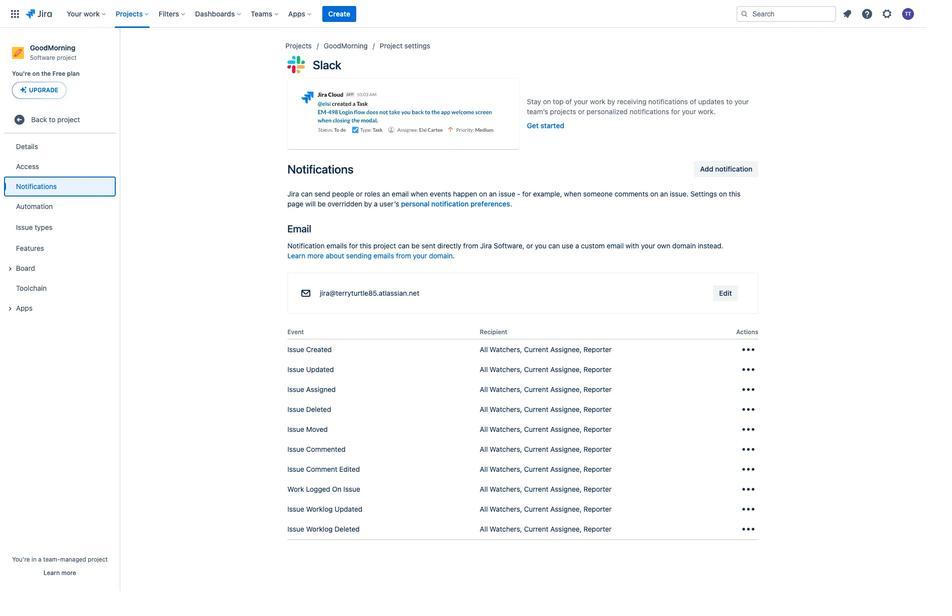 Task type: describe. For each thing, give the bounding box(es) containing it.
roles
[[365, 190, 380, 198]]

for inside stay on top of your work by receiving notifications of updates to your team's projects or personalized notifications for your work.
[[672, 107, 680, 116]]

toolchain
[[16, 284, 47, 293]]

0 horizontal spatial a
[[38, 556, 42, 564]]

your work button
[[64, 6, 110, 22]]

you
[[535, 242, 547, 250]]

comment
[[306, 465, 338, 474]]

current for issue created
[[524, 345, 549, 354]]

0 vertical spatial from
[[464, 242, 479, 250]]

issue.
[[670, 190, 689, 198]]

page
[[288, 200, 304, 208]]

happen
[[453, 190, 477, 198]]

slack logo image
[[288, 56, 305, 73]]

will
[[306, 200, 316, 208]]

notifications inside group
[[16, 182, 57, 191]]

issue
[[499, 190, 516, 198]]

watchers, for issue created
[[490, 345, 522, 354]]

on right the comments
[[651, 190, 659, 198]]

0 vertical spatial updated
[[306, 365, 334, 374]]

free
[[52, 70, 65, 77]]

this inside notification emails for this project can be sent directly from jira software, or you can use a custom email with your own domain instead. learn more about sending emails from your domain .
[[360, 242, 372, 250]]

0 vertical spatial emails
[[327, 242, 347, 250]]

your right updates on the right of page
[[735, 97, 749, 106]]

1 when from the left
[[411, 190, 428, 198]]

directly
[[438, 242, 462, 250]]

issue right on
[[344, 485, 360, 494]]

all for issue assigned
[[480, 385, 488, 394]]

appswitcher icon image
[[9, 8, 21, 20]]

your up projects
[[574, 97, 588, 106]]

all watchers, current assignee, reporter for issue updated
[[480, 365, 612, 374]]

issue moved
[[288, 425, 328, 434]]

project up "details" link
[[57, 115, 80, 124]]

your
[[67, 9, 82, 18]]

projects for "projects" popup button
[[116, 9, 143, 18]]

edit button
[[714, 286, 738, 302]]

example,
[[533, 190, 562, 198]]

with
[[626, 242, 640, 250]]

issue for issue worklog updated
[[288, 505, 304, 514]]

goodmorning for goodmorning software project
[[30, 43, 75, 52]]

top
[[553, 97, 564, 106]]

email inside jira can send people or roles an email when events happen on an issue - for example, when someone comments on an issue. settings on this page will be overridden by a user's
[[392, 190, 409, 198]]

personal
[[401, 200, 430, 208]]

issue commented
[[288, 445, 346, 454]]

notification actions image for issue worklog updated
[[741, 502, 757, 518]]

features
[[16, 244, 44, 253]]

1 an from the left
[[382, 190, 390, 198]]

issue comment edited
[[288, 465, 360, 474]]

create button
[[322, 6, 356, 22]]

on left the
[[32, 70, 40, 77]]

by inside stay on top of your work by receiving notifications of updates to your team's projects or personalized notifications for your work.
[[608, 97, 616, 106]]

issue updated
[[288, 365, 334, 374]]

0 vertical spatial notifications
[[649, 97, 688, 106]]

back
[[31, 115, 47, 124]]

notifications image
[[842, 8, 854, 20]]

for inside notification emails for this project can be sent directly from jira software, or you can use a custom email with your own domain instead. learn more about sending emails from your domain .
[[349, 242, 358, 250]]

receiving
[[617, 97, 647, 106]]

issue for issue assigned
[[288, 385, 304, 394]]

user's
[[380, 200, 399, 208]]

apps inside button
[[16, 304, 33, 313]]

board button
[[4, 259, 116, 279]]

jira issue preview in slack image
[[288, 78, 519, 150]]

watchers, for issue updated
[[490, 365, 522, 374]]

goodmorning software project
[[30, 43, 77, 61]]

all for work logged on issue
[[480, 485, 488, 494]]

personalized
[[587, 107, 628, 116]]

on
[[332, 485, 342, 494]]

filters button
[[156, 6, 189, 22]]

add notification
[[701, 165, 753, 173]]

help image
[[862, 8, 874, 20]]

group containing details
[[4, 134, 116, 322]]

watchers, for issue assigned
[[490, 385, 522, 394]]

about
[[326, 252, 344, 260]]

get started
[[527, 121, 565, 130]]

notification actions image for issue worklog deleted
[[741, 522, 757, 538]]

sending
[[346, 252, 372, 260]]

learn inside notification emails for this project can be sent directly from jira software, or you can use a custom email with your own domain instead. learn more about sending emails from your domain .
[[288, 252, 306, 260]]

plan
[[67, 70, 80, 77]]

3 an from the left
[[661, 190, 668, 198]]

all for issue commented
[[480, 445, 488, 454]]

reporter for issue comment edited
[[584, 465, 612, 474]]

project settings
[[380, 41, 431, 50]]

all watchers, current assignee, reporter for issue worklog deleted
[[480, 525, 612, 534]]

notifications link
[[4, 177, 116, 197]]

issue for issue updated
[[288, 365, 304, 374]]

team's
[[527, 107, 548, 116]]

or inside stay on top of your work by receiving notifications of updates to your team's projects or personalized notifications for your work.
[[578, 107, 585, 116]]

commented
[[306, 445, 346, 454]]

all for issue updated
[[480, 365, 488, 374]]

someone
[[584, 190, 613, 198]]

stay on top of your work by receiving notifications of updates to your team's projects or personalized notifications for your work.
[[527, 97, 749, 116]]

issue worklog deleted
[[288, 525, 360, 534]]

instead.
[[698, 242, 724, 250]]

preferences
[[471, 200, 511, 208]]

projects
[[550, 107, 577, 116]]

notification for add
[[716, 165, 753, 173]]

add notification button
[[695, 161, 759, 177]]

assignee, for issue comment edited
[[551, 465, 582, 474]]

current for issue assigned
[[524, 385, 549, 394]]

expand image
[[4, 263, 16, 275]]

jira@terryturtle85.atlassian.net
[[320, 289, 420, 298]]

Search field
[[737, 6, 837, 22]]

or inside notification emails for this project can be sent directly from jira software, or you can use a custom email with your own domain instead. learn more about sending emails from your domain .
[[527, 242, 533, 250]]

1 horizontal spatial notifications
[[288, 162, 354, 176]]

dashboards
[[195, 9, 235, 18]]

issue deleted
[[288, 405, 331, 414]]

a inside notification emails for this project can be sent directly from jira software, or you can use a custom email with your own domain instead. learn more about sending emails from your domain .
[[576, 242, 579, 250]]

worklog for updated
[[306, 505, 333, 514]]

email inside notification emails for this project can be sent directly from jira software, or you can use a custom email with your own domain instead. learn more about sending emails from your domain .
[[607, 242, 624, 250]]

custom
[[581, 242, 605, 250]]

assignee, for issue worklog updated
[[551, 505, 582, 514]]

all watchers, current assignee, reporter for issue assigned
[[480, 385, 612, 394]]

reporter for issue created
[[584, 345, 612, 354]]

add
[[701, 165, 714, 173]]

access link
[[4, 157, 116, 177]]

software
[[30, 54, 55, 61]]

all watchers, current assignee, reporter for issue comment edited
[[480, 465, 612, 474]]

send
[[315, 190, 330, 198]]

0 vertical spatial deleted
[[306, 405, 331, 414]]

work logged on issue
[[288, 485, 360, 494]]

event
[[288, 329, 304, 336]]

dashboards button
[[192, 6, 245, 22]]

create
[[328, 9, 350, 18]]

1 horizontal spatial emails
[[374, 252, 394, 260]]

0 vertical spatial domain
[[673, 242, 696, 250]]

1 vertical spatial updated
[[335, 505, 363, 514]]

1 vertical spatial to
[[49, 115, 55, 124]]

back to project
[[31, 115, 80, 124]]

jira can send people or roles an email when events happen on an issue - for example, when someone comments on an issue. settings on this page will be overridden by a user's
[[288, 190, 741, 208]]

current for issue commented
[[524, 445, 549, 454]]

learn more button
[[44, 570, 76, 578]]

watchers, for issue worklog deleted
[[490, 525, 522, 534]]

goodmorning link
[[324, 40, 368, 52]]

issue for issue comment edited
[[288, 465, 304, 474]]

issue assigned
[[288, 385, 336, 394]]

expand image
[[4, 303, 16, 315]]

notification actions image for work logged on issue
[[741, 482, 757, 498]]

projects link
[[286, 40, 312, 52]]

watchers, for work logged on issue
[[490, 485, 522, 494]]

filters
[[159, 9, 179, 18]]

details
[[16, 142, 38, 151]]

on up the preferences
[[479, 190, 487, 198]]

1 horizontal spatial can
[[398, 242, 410, 250]]

all watchers, current assignee, reporter for issue deleted
[[480, 405, 612, 414]]

by inside jira can send people or roles an email when events happen on an issue - for example, when someone comments on an issue. settings on this page will be overridden by a user's
[[364, 200, 372, 208]]

watchers, for issue deleted
[[490, 405, 522, 414]]

events
[[430, 190, 451, 198]]

issue for issue commented
[[288, 445, 304, 454]]

reporter for work logged on issue
[[584, 485, 612, 494]]

edit
[[720, 289, 732, 298]]

2 an from the left
[[489, 190, 497, 198]]



Task type: vqa. For each thing, say whether or not it's contained in the screenshot.
1 within DROPDOWN BUTTON
no



Task type: locate. For each thing, give the bounding box(es) containing it.
notification for personal
[[432, 200, 469, 208]]

deleted down issue worklog updated on the left bottom of page
[[335, 525, 360, 534]]

2 current from the top
[[524, 365, 549, 374]]

0 horizontal spatial for
[[349, 242, 358, 250]]

1 horizontal spatial more
[[308, 252, 324, 260]]

7 reporter from the top
[[584, 465, 612, 474]]

to right updates on the right of page
[[727, 97, 733, 106]]

all for issue worklog updated
[[480, 505, 488, 514]]

6 all from the top
[[480, 445, 488, 454]]

9 all from the top
[[480, 505, 488, 514]]

current for issue comment edited
[[524, 465, 549, 474]]

managed
[[60, 556, 86, 564]]

deleted
[[306, 405, 331, 414], [335, 525, 360, 534]]

notifications up send
[[288, 162, 354, 176]]

notification actions image for issue deleted
[[741, 402, 757, 418]]

8 all watchers, current assignee, reporter from the top
[[480, 485, 612, 494]]

9 reporter from the top
[[584, 505, 612, 514]]

jira up page
[[288, 190, 299, 198]]

6 assignee, from the top
[[551, 445, 582, 454]]

or inside jira can send people or roles an email when events happen on an issue - for example, when someone comments on an issue. settings on this page will be overridden by a user's
[[356, 190, 363, 198]]

9 assignee, from the top
[[551, 505, 582, 514]]

assignee, for work logged on issue
[[551, 485, 582, 494]]

all for issue moved
[[480, 425, 488, 434]]

work inside stay on top of your work by receiving notifications of updates to your team's projects or personalized notifications for your work.
[[590, 97, 606, 106]]

your left work. at the top right of the page
[[682, 107, 697, 116]]

0 horizontal spatial from
[[396, 252, 411, 260]]

issue left moved
[[288, 425, 304, 434]]

project inside notification emails for this project can be sent directly from jira software, or you can use a custom email with your own domain instead. learn more about sending emails from your domain .
[[374, 242, 396, 250]]

email up 'user's'
[[392, 190, 409, 198]]

10 watchers, from the top
[[490, 525, 522, 534]]

project up learn more about sending emails from your domain button
[[374, 242, 396, 250]]

issue down work
[[288, 505, 304, 514]]

7 assignee, from the top
[[551, 465, 582, 474]]

updated up assigned
[[306, 365, 334, 374]]

8 all from the top
[[480, 485, 488, 494]]

all watchers, current assignee, reporter
[[480, 345, 612, 354], [480, 365, 612, 374], [480, 385, 612, 394], [480, 405, 612, 414], [480, 425, 612, 434], [480, 445, 612, 454], [480, 465, 612, 474], [480, 485, 612, 494], [480, 505, 612, 514], [480, 525, 612, 534]]

issue down event
[[288, 345, 304, 354]]

1 you're from the top
[[12, 70, 31, 77]]

1 notification actions image from the top
[[741, 342, 757, 358]]

0 horizontal spatial be
[[318, 200, 326, 208]]

0 horizontal spatial or
[[356, 190, 363, 198]]

this inside jira can send people or roles an email when events happen on an issue - for example, when someone comments on an issue. settings on this page will be overridden by a user's
[[729, 190, 741, 198]]

your
[[574, 97, 588, 106], [735, 97, 749, 106], [682, 107, 697, 116], [641, 242, 656, 250], [413, 252, 427, 260]]

learn more about sending emails from your domain button
[[288, 251, 453, 261]]

1 vertical spatial apps
[[16, 304, 33, 313]]

1 horizontal spatial this
[[729, 190, 741, 198]]

2 when from the left
[[564, 190, 582, 198]]

on right settings
[[719, 190, 727, 198]]

worklog for deleted
[[306, 525, 333, 534]]

sent
[[422, 242, 436, 250]]

on left top
[[543, 97, 551, 106]]

issue types link
[[4, 217, 116, 239]]

to inside stay on top of your work by receiving notifications of updates to your team's projects or personalized notifications for your work.
[[727, 97, 733, 106]]

apps right teams dropdown button
[[288, 9, 305, 18]]

0 horizontal spatial jira
[[288, 190, 299, 198]]

7 all watchers, current assignee, reporter from the top
[[480, 465, 612, 474]]

1 horizontal spatial by
[[608, 97, 616, 106]]

0 horizontal spatial learn
[[44, 570, 60, 577]]

apps inside dropdown button
[[288, 9, 305, 18]]

6 current from the top
[[524, 445, 549, 454]]

or
[[578, 107, 585, 116], [356, 190, 363, 198], [527, 242, 533, 250]]

all watchers, current assignee, reporter for issue moved
[[480, 425, 612, 434]]

2 all watchers, current assignee, reporter from the top
[[480, 365, 612, 374]]

settings image
[[882, 8, 894, 20]]

issue down issue worklog updated on the left bottom of page
[[288, 525, 304, 534]]

emails right sending
[[374, 252, 394, 260]]

5 assignee, from the top
[[551, 425, 582, 434]]

learn down notification
[[288, 252, 306, 260]]

project
[[57, 54, 77, 61], [57, 115, 80, 124], [374, 242, 396, 250], [88, 556, 108, 564]]

software,
[[494, 242, 525, 250]]

0 vertical spatial or
[[578, 107, 585, 116]]

a right the use
[[576, 242, 579, 250]]

notification emails for this project can be sent directly from jira software, or you can use a custom email with your own domain instead. learn more about sending emails from your domain .
[[288, 242, 724, 260]]

0 horizontal spatial more
[[61, 570, 76, 577]]

5 current from the top
[[524, 425, 549, 434]]

1 horizontal spatial .
[[511, 200, 513, 208]]

1 vertical spatial deleted
[[335, 525, 360, 534]]

you're on the free plan
[[12, 70, 80, 77]]

assignee, for issue created
[[551, 345, 582, 354]]

2 vertical spatial a
[[38, 556, 42, 564]]

1 notification actions image from the top
[[741, 362, 757, 378]]

apps
[[288, 9, 305, 18], [16, 304, 33, 313]]

settings
[[691, 190, 718, 198]]

deleted up moved
[[306, 405, 331, 414]]

worklog down logged
[[306, 505, 333, 514]]

1 assignee, from the top
[[551, 345, 582, 354]]

1 vertical spatial notification
[[432, 200, 469, 208]]

7 current from the top
[[524, 465, 549, 474]]

0 horizontal spatial work
[[84, 9, 100, 18]]

2 horizontal spatial can
[[549, 242, 560, 250]]

notification actions image for issue commented
[[741, 442, 757, 458]]

1 vertical spatial jira
[[480, 242, 492, 250]]

issue left types
[[16, 223, 33, 232]]

0 vertical spatial work
[[84, 9, 100, 18]]

1 vertical spatial .
[[453, 252, 455, 260]]

toolchain link
[[4, 279, 116, 299]]

notification actions image
[[741, 342, 757, 358], [741, 382, 757, 398], [741, 462, 757, 478], [741, 502, 757, 518]]

3 all watchers, current assignee, reporter from the top
[[480, 385, 612, 394]]

1 horizontal spatial of
[[690, 97, 697, 106]]

worklog down issue worklog updated on the left bottom of page
[[306, 525, 333, 534]]

board
[[16, 264, 35, 273]]

notification actions image for issue updated
[[741, 362, 757, 378]]

this
[[729, 190, 741, 198], [360, 242, 372, 250]]

1 horizontal spatial a
[[374, 200, 378, 208]]

1 horizontal spatial be
[[412, 242, 420, 250]]

the
[[41, 70, 51, 77]]

people
[[332, 190, 354, 198]]

assigned
[[306, 385, 336, 394]]

3 notification actions image from the top
[[741, 462, 757, 478]]

4 assignee, from the top
[[551, 405, 582, 414]]

reporter for issue moved
[[584, 425, 612, 434]]

updates
[[699, 97, 725, 106]]

projects up slack logo
[[286, 41, 312, 50]]

project inside goodmorning software project
[[57, 54, 77, 61]]

8 current from the top
[[524, 485, 549, 494]]

6 notification actions image from the top
[[741, 522, 757, 538]]

issue for issue deleted
[[288, 405, 304, 414]]

10 current from the top
[[524, 525, 549, 534]]

notification actions image
[[741, 362, 757, 378], [741, 402, 757, 418], [741, 422, 757, 438], [741, 442, 757, 458], [741, 482, 757, 498], [741, 522, 757, 538]]

assignee, for issue worklog deleted
[[551, 525, 582, 534]]

issue down 'issue created'
[[288, 365, 304, 374]]

apps down toolchain
[[16, 304, 33, 313]]

1 vertical spatial or
[[356, 190, 363, 198]]

be
[[318, 200, 326, 208], [412, 242, 420, 250]]

an up 'user's'
[[382, 190, 390, 198]]

sidebar navigation image
[[109, 40, 131, 60]]

0 horizontal spatial by
[[364, 200, 372, 208]]

notification actions image for issue comment edited
[[741, 462, 757, 478]]

0 vertical spatial learn
[[288, 252, 306, 260]]

issue up issue moved
[[288, 405, 304, 414]]

or left 'roles'
[[356, 190, 363, 198]]

teams
[[251, 9, 272, 18]]

4 watchers, from the top
[[490, 405, 522, 414]]

issue down issue moved
[[288, 445, 304, 454]]

2 horizontal spatial an
[[661, 190, 668, 198]]

more inside notification emails for this project can be sent directly from jira software, or you can use a custom email with your own domain instead. learn more about sending emails from your domain .
[[308, 252, 324, 260]]

types
[[35, 223, 53, 232]]

banner containing your work
[[0, 0, 927, 28]]

goodmorning up "software"
[[30, 43, 75, 52]]

8 assignee, from the top
[[551, 485, 582, 494]]

from
[[464, 242, 479, 250], [396, 252, 411, 260]]

you're for you're in a team-managed project
[[12, 556, 30, 564]]

watchers, for issue commented
[[490, 445, 522, 454]]

7 all from the top
[[480, 465, 488, 474]]

issue inside issue types link
[[16, 223, 33, 232]]

9 all watchers, current assignee, reporter from the top
[[480, 505, 612, 514]]

4 notification actions image from the top
[[741, 442, 757, 458]]

1 vertical spatial this
[[360, 242, 372, 250]]

email icon image
[[300, 288, 312, 300]]

can left sent
[[398, 242, 410, 250]]

0 horizontal spatial of
[[566, 97, 572, 106]]

0 horizontal spatial apps
[[16, 304, 33, 313]]

1 horizontal spatial for
[[523, 190, 532, 198]]

0 horizontal spatial notifications
[[16, 182, 57, 191]]

1 vertical spatial learn
[[44, 570, 60, 577]]

a inside jira can send people or roles an email when events happen on an issue - for example, when someone comments on an issue. settings on this page will be overridden by a user's
[[374, 200, 378, 208]]

1 vertical spatial work
[[590, 97, 606, 106]]

from right directly
[[464, 242, 479, 250]]

or left "you" at the top right of the page
[[527, 242, 533, 250]]

1 horizontal spatial jira
[[480, 242, 492, 250]]

be inside notification emails for this project can be sent directly from jira software, or you can use a custom email with your own domain instead. learn more about sending emails from your domain .
[[412, 242, 420, 250]]

2 vertical spatial for
[[349, 242, 358, 250]]

current for issue deleted
[[524, 405, 549, 414]]

learn more
[[44, 570, 76, 577]]

when up personal
[[411, 190, 428, 198]]

of left updates on the right of page
[[690, 97, 697, 106]]

1 horizontal spatial email
[[607, 242, 624, 250]]

current for issue updated
[[524, 365, 549, 374]]

4 all from the top
[[480, 405, 488, 414]]

domain right the own
[[673, 242, 696, 250]]

. down the issue
[[511, 200, 513, 208]]

goodmorning
[[324, 41, 368, 50], [30, 43, 75, 52]]

1 vertical spatial more
[[61, 570, 76, 577]]

0 vertical spatial notifications
[[288, 162, 354, 176]]

work up personalized on the right of the page
[[590, 97, 606, 106]]

1 horizontal spatial apps
[[288, 9, 305, 18]]

0 horizontal spatial .
[[453, 252, 455, 260]]

5 notification actions image from the top
[[741, 482, 757, 498]]

2 worklog from the top
[[306, 525, 333, 534]]

1 horizontal spatial when
[[564, 190, 582, 198]]

can left the use
[[549, 242, 560, 250]]

1 horizontal spatial deleted
[[335, 525, 360, 534]]

6 watchers, from the top
[[490, 445, 522, 454]]

1 vertical spatial domain
[[429, 252, 453, 260]]

domain
[[673, 242, 696, 250], [429, 252, 453, 260]]

by
[[608, 97, 616, 106], [364, 200, 372, 208]]

updated down on
[[335, 505, 363, 514]]

watchers,
[[490, 345, 522, 354], [490, 365, 522, 374], [490, 385, 522, 394], [490, 405, 522, 414], [490, 425, 522, 434], [490, 445, 522, 454], [490, 465, 522, 474], [490, 485, 522, 494], [490, 505, 522, 514], [490, 525, 522, 534]]

an up the preferences
[[489, 190, 497, 198]]

all for issue comment edited
[[480, 465, 488, 474]]

notifications down 'receiving'
[[630, 107, 670, 116]]

be down send
[[318, 200, 326, 208]]

reporter for issue commented
[[584, 445, 612, 454]]

4 notification actions image from the top
[[741, 502, 757, 518]]

1 horizontal spatial from
[[464, 242, 479, 250]]

0 horizontal spatial notification
[[432, 200, 469, 208]]

9 watchers, from the top
[[490, 505, 522, 514]]

use
[[562, 242, 574, 250]]

more down notification
[[308, 252, 324, 260]]

0 horizontal spatial to
[[49, 115, 55, 124]]

8 reporter from the top
[[584, 485, 612, 494]]

for inside jira can send people or roles an email when events happen on an issue - for example, when someone comments on an issue. settings on this page will be overridden by a user's
[[523, 190, 532, 198]]

reporter for issue assigned
[[584, 385, 612, 394]]

project right managed
[[88, 556, 108, 564]]

assignee,
[[551, 345, 582, 354], [551, 365, 582, 374], [551, 385, 582, 394], [551, 405, 582, 414], [551, 425, 582, 434], [551, 445, 582, 454], [551, 465, 582, 474], [551, 485, 582, 494], [551, 505, 582, 514], [551, 525, 582, 534]]

current
[[524, 345, 549, 354], [524, 365, 549, 374], [524, 385, 549, 394], [524, 405, 549, 414], [524, 425, 549, 434], [524, 445, 549, 454], [524, 465, 549, 474], [524, 485, 549, 494], [524, 505, 549, 514], [524, 525, 549, 534]]

email left with
[[607, 242, 624, 250]]

0 horizontal spatial deleted
[[306, 405, 331, 414]]

0 horizontal spatial when
[[411, 190, 428, 198]]

. inside notification emails for this project can be sent directly from jira software, or you can use a custom email with your own domain instead. learn more about sending emails from your domain .
[[453, 252, 455, 260]]

0 horizontal spatial updated
[[306, 365, 334, 374]]

current for issue worklog deleted
[[524, 525, 549, 534]]

logged
[[306, 485, 330, 494]]

1 vertical spatial worklog
[[306, 525, 333, 534]]

1 worklog from the top
[[306, 505, 333, 514]]

on inside stay on top of your work by receiving notifications of updates to your team's projects or personalized notifications for your work.
[[543, 97, 551, 106]]

can inside jira can send people or roles an email when events happen on an issue - for example, when someone comments on an issue. settings on this page will be overridden by a user's
[[301, 190, 313, 198]]

created
[[306, 345, 332, 354]]

this down add notification button
[[729, 190, 741, 198]]

5 watchers, from the top
[[490, 425, 522, 434]]

issue
[[16, 223, 33, 232], [288, 345, 304, 354], [288, 365, 304, 374], [288, 385, 304, 394], [288, 405, 304, 414], [288, 425, 304, 434], [288, 445, 304, 454], [288, 465, 304, 474], [344, 485, 360, 494], [288, 505, 304, 514], [288, 525, 304, 534]]

3 all from the top
[[480, 385, 488, 394]]

1 current from the top
[[524, 345, 549, 354]]

your profile and settings image
[[903, 8, 915, 20]]

an left issue.
[[661, 190, 668, 198]]

from right sending
[[396, 252, 411, 260]]

2 watchers, from the top
[[490, 365, 522, 374]]

a right in
[[38, 556, 42, 564]]

notification down events
[[432, 200, 469, 208]]

learn down team-
[[44, 570, 60, 577]]

4 reporter from the top
[[584, 405, 612, 414]]

search image
[[741, 10, 749, 18]]

all watchers, current assignee, reporter for issue worklog updated
[[480, 505, 612, 514]]

personal notification preferences link
[[401, 199, 511, 209]]

notifications
[[288, 162, 354, 176], [16, 182, 57, 191]]

apps button
[[4, 299, 116, 319]]

4 all watchers, current assignee, reporter from the top
[[480, 405, 612, 414]]

1 vertical spatial you're
[[12, 556, 30, 564]]

assignee, for issue assigned
[[551, 385, 582, 394]]

assignee, for issue moved
[[551, 425, 582, 434]]

2 assignee, from the top
[[551, 365, 582, 374]]

own
[[658, 242, 671, 250]]

0 vertical spatial to
[[727, 97, 733, 106]]

1 vertical spatial email
[[607, 242, 624, 250]]

started
[[541, 121, 565, 130]]

1 watchers, from the top
[[490, 345, 522, 354]]

0 horizontal spatial email
[[392, 190, 409, 198]]

goodmorning up slack
[[324, 41, 368, 50]]

when
[[411, 190, 428, 198], [564, 190, 582, 198]]

for up sending
[[349, 242, 358, 250]]

0 horizontal spatial an
[[382, 190, 390, 198]]

all watchers, current assignee, reporter for issue commented
[[480, 445, 612, 454]]

1 vertical spatial emails
[[374, 252, 394, 260]]

3 notification actions image from the top
[[741, 422, 757, 438]]

watchers, for issue moved
[[490, 425, 522, 434]]

this up learn more about sending emails from your domain button
[[360, 242, 372, 250]]

jira image
[[26, 8, 52, 20], [26, 8, 52, 20]]

issue up work
[[288, 465, 304, 474]]

3 current from the top
[[524, 385, 549, 394]]

1 horizontal spatial goodmorning
[[324, 41, 368, 50]]

notification inside button
[[716, 165, 753, 173]]

domain down directly
[[429, 252, 453, 260]]

all for issue created
[[480, 345, 488, 354]]

6 all watchers, current assignee, reporter from the top
[[480, 445, 612, 454]]

1 all from the top
[[480, 345, 488, 354]]

for left work. at the top right of the page
[[672, 107, 680, 116]]

. down directly
[[453, 252, 455, 260]]

stay
[[527, 97, 541, 106]]

10 all watchers, current assignee, reporter from the top
[[480, 525, 612, 534]]

to right back
[[49, 115, 55, 124]]

jira inside notification emails for this project can be sent directly from jira software, or you can use a custom email with your own domain instead. learn more about sending emails from your domain .
[[480, 242, 492, 250]]

all for issue worklog deleted
[[480, 525, 488, 534]]

.
[[511, 200, 513, 208], [453, 252, 455, 260]]

back to project link
[[4, 110, 116, 130]]

all
[[480, 345, 488, 354], [480, 365, 488, 374], [480, 385, 488, 394], [480, 405, 488, 414], [480, 425, 488, 434], [480, 445, 488, 454], [480, 465, 488, 474], [480, 485, 488, 494], [480, 505, 488, 514], [480, 525, 488, 534]]

5 all from the top
[[480, 425, 488, 434]]

learn inside button
[[44, 570, 60, 577]]

4 current from the top
[[524, 405, 549, 414]]

jira left software,
[[480, 242, 492, 250]]

0 vertical spatial more
[[308, 252, 324, 260]]

you're left in
[[12, 556, 30, 564]]

assignee, for issue deleted
[[551, 405, 582, 414]]

0 horizontal spatial goodmorning
[[30, 43, 75, 52]]

2 horizontal spatial or
[[578, 107, 585, 116]]

projects inside "projects" popup button
[[116, 9, 143, 18]]

issue for issue worklog deleted
[[288, 525, 304, 534]]

2 horizontal spatial for
[[672, 107, 680, 116]]

project up plan
[[57, 54, 77, 61]]

issue for issue created
[[288, 345, 304, 354]]

work.
[[698, 107, 716, 116]]

comments
[[615, 190, 649, 198]]

be left sent
[[412, 242, 420, 250]]

1 horizontal spatial work
[[590, 97, 606, 106]]

goodmorning inside goodmorning software project
[[30, 43, 75, 52]]

1 vertical spatial from
[[396, 252, 411, 260]]

2 reporter from the top
[[584, 365, 612, 374]]

1 vertical spatial for
[[523, 190, 532, 198]]

2 notification actions image from the top
[[741, 402, 757, 418]]

10 reporter from the top
[[584, 525, 612, 534]]

more down managed
[[61, 570, 76, 577]]

by up personalized on the right of the page
[[608, 97, 616, 106]]

6 reporter from the top
[[584, 445, 612, 454]]

2 you're from the top
[[12, 556, 30, 564]]

upgrade
[[29, 87, 58, 94]]

assignee, for issue updated
[[551, 365, 582, 374]]

more inside button
[[61, 570, 76, 577]]

jira inside jira can send people or roles an email when events happen on an issue - for example, when someone comments on an issue. settings on this page will be overridden by a user's
[[288, 190, 299, 198]]

notification actions image for issue created
[[741, 342, 757, 358]]

0 horizontal spatial projects
[[116, 9, 143, 18]]

2 vertical spatial or
[[527, 242, 533, 250]]

notifications up automation
[[16, 182, 57, 191]]

1 vertical spatial notifications
[[16, 182, 57, 191]]

issue for issue moved
[[288, 425, 304, 434]]

of right top
[[566, 97, 572, 106]]

0 horizontal spatial can
[[301, 190, 313, 198]]

projects button
[[113, 6, 153, 22]]

by down 'roles'
[[364, 200, 372, 208]]

a down 'roles'
[[374, 200, 378, 208]]

work right your
[[84, 9, 100, 18]]

notification right add
[[716, 165, 753, 173]]

1 horizontal spatial notification
[[716, 165, 753, 173]]

watchers, for issue comment edited
[[490, 465, 522, 474]]

2 notification actions image from the top
[[741, 382, 757, 398]]

goodmorning for goodmorning
[[324, 41, 368, 50]]

1 of from the left
[[566, 97, 572, 106]]

notification actions image for issue assigned
[[741, 382, 757, 398]]

watchers, for issue worklog updated
[[490, 505, 522, 514]]

3 watchers, from the top
[[490, 385, 522, 394]]

upgrade button
[[12, 83, 66, 99]]

0 vertical spatial by
[[608, 97, 616, 106]]

your left the own
[[641, 242, 656, 250]]

0 vertical spatial you're
[[12, 70, 31, 77]]

banner
[[0, 0, 927, 28]]

notification actions image for issue moved
[[741, 422, 757, 438]]

1 horizontal spatial projects
[[286, 41, 312, 50]]

0 horizontal spatial domain
[[429, 252, 453, 260]]

reporter for issue worklog updated
[[584, 505, 612, 514]]

10 assignee, from the top
[[551, 525, 582, 534]]

1 vertical spatial by
[[364, 200, 372, 208]]

when right example,
[[564, 190, 582, 198]]

you're for you're on the free plan
[[12, 70, 31, 77]]

updated
[[306, 365, 334, 374], [335, 505, 363, 514]]

or right projects
[[578, 107, 585, 116]]

1 horizontal spatial or
[[527, 242, 533, 250]]

your down sent
[[413, 252, 427, 260]]

2 of from the left
[[690, 97, 697, 106]]

worklog
[[306, 505, 333, 514], [306, 525, 333, 534]]

reporter for issue deleted
[[584, 405, 612, 414]]

7 watchers, from the top
[[490, 465, 522, 474]]

current for issue moved
[[524, 425, 549, 434]]

9 current from the top
[[524, 505, 549, 514]]

features link
[[4, 239, 116, 259]]

notifications right 'receiving'
[[649, 97, 688, 106]]

issue created
[[288, 345, 332, 354]]

0 vertical spatial projects
[[116, 9, 143, 18]]

0 vertical spatial email
[[392, 190, 409, 198]]

projects for the 'projects' link on the top of page
[[286, 41, 312, 50]]

issue up issue deleted on the bottom left of the page
[[288, 385, 304, 394]]

you're in a team-managed project
[[12, 556, 108, 564]]

group
[[4, 134, 116, 322]]

projects up the sidebar navigation icon
[[116, 9, 143, 18]]

all for issue deleted
[[480, 405, 488, 414]]

moved
[[306, 425, 328, 434]]

all watchers, current assignee, reporter for issue created
[[480, 345, 612, 354]]

issue for issue types
[[16, 223, 33, 232]]

0 vertical spatial a
[[374, 200, 378, 208]]

current for work logged on issue
[[524, 485, 549, 494]]

8 watchers, from the top
[[490, 485, 522, 494]]

on
[[32, 70, 40, 77], [543, 97, 551, 106], [479, 190, 487, 198], [651, 190, 659, 198], [719, 190, 727, 198]]

0 vertical spatial notification
[[716, 165, 753, 173]]

1 reporter from the top
[[584, 345, 612, 354]]

reporter for issue worklog deleted
[[584, 525, 612, 534]]

personal notification preferences .
[[401, 200, 513, 208]]

2 horizontal spatial a
[[576, 242, 579, 250]]

all watchers, current assignee, reporter for work logged on issue
[[480, 485, 612, 494]]

work inside 'dropdown button'
[[84, 9, 100, 18]]

10 all from the top
[[480, 525, 488, 534]]

1 vertical spatial notifications
[[630, 107, 670, 116]]

1 horizontal spatial domain
[[673, 242, 696, 250]]

5 reporter from the top
[[584, 425, 612, 434]]

for right - at the top right of the page
[[523, 190, 532, 198]]

actions
[[737, 329, 759, 336]]

1 horizontal spatial learn
[[288, 252, 306, 260]]

be inside jira can send people or roles an email when events happen on an issue - for example, when someone comments on an issue. settings on this page will be overridden by a user's
[[318, 200, 326, 208]]

emails up about
[[327, 242, 347, 250]]

2 all from the top
[[480, 365, 488, 374]]

can up will
[[301, 190, 313, 198]]

reporter for issue updated
[[584, 365, 612, 374]]

current for issue worklog updated
[[524, 505, 549, 514]]

notification
[[716, 165, 753, 173], [432, 200, 469, 208]]

5 all watchers, current assignee, reporter from the top
[[480, 425, 612, 434]]

3 assignee, from the top
[[551, 385, 582, 394]]

1 all watchers, current assignee, reporter from the top
[[480, 345, 612, 354]]

3 reporter from the top
[[584, 385, 612, 394]]

0 vertical spatial be
[[318, 200, 326, 208]]

0 vertical spatial worklog
[[306, 505, 333, 514]]

automation link
[[4, 197, 116, 217]]

issue worklog updated
[[288, 505, 363, 514]]

primary element
[[6, 0, 737, 28]]

1 horizontal spatial to
[[727, 97, 733, 106]]

get
[[527, 121, 539, 130]]

you're up upgrade button
[[12, 70, 31, 77]]

0 vertical spatial this
[[729, 190, 741, 198]]

assignee, for issue commented
[[551, 445, 582, 454]]

email
[[392, 190, 409, 198], [607, 242, 624, 250]]



